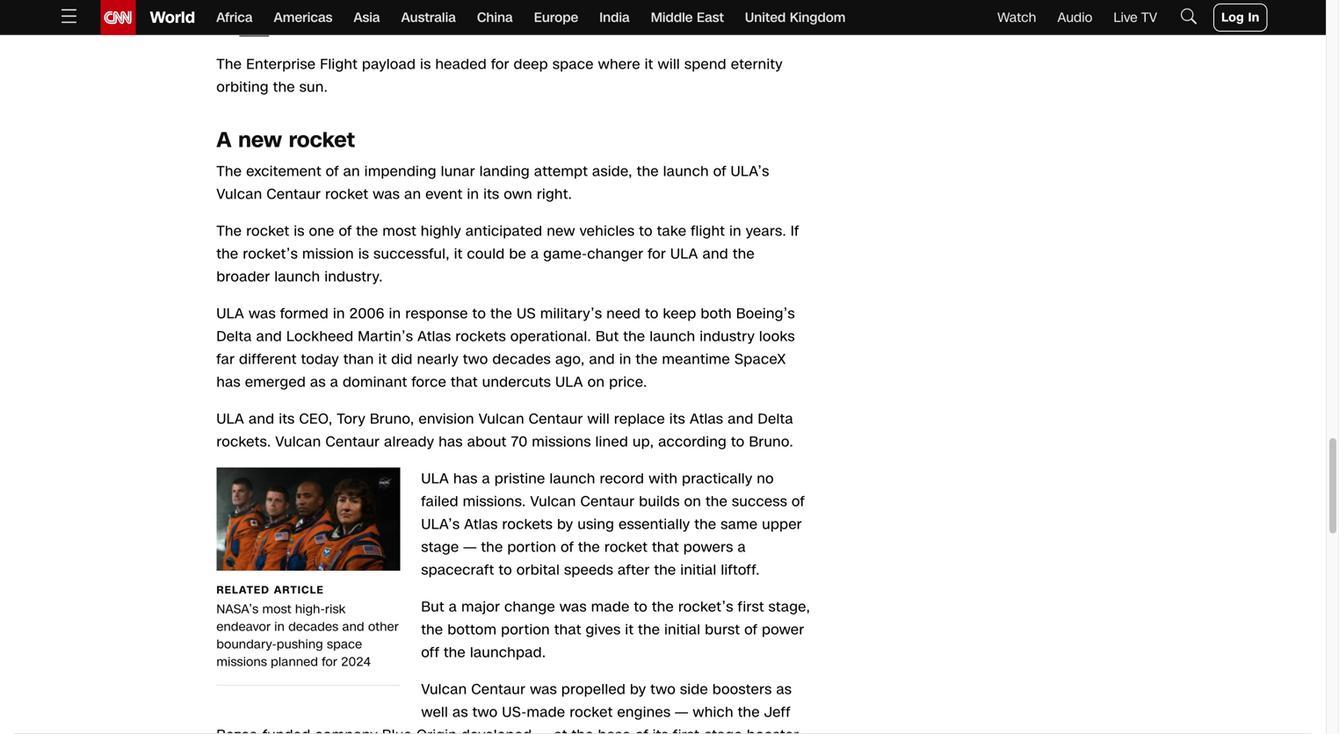 Task type: describe. For each thing, give the bounding box(es) containing it.
as inside the ula was formed in 2006 in response to the us military's need to keep both boeing's delta and lockheed martin's atlas rockets operational. but the launch industry looks far different today than it did nearly two decades ago, and in the meantime spacex has emerged as a dominant force that undercuts ula on price.
[[310, 373, 326, 393]]

broader
[[217, 267, 270, 287]]

on inside the ula was formed in 2006 in response to the us military's need to keep both boeing's delta and lockheed martin's atlas rockets operational. but the launch industry looks far different today than it did nearly two decades ago, and in the meantime spacex has emerged as a dominant force that undercuts ula on price.
[[588, 373, 605, 393]]

who
[[291, 0, 320, 15]]

log in
[[1222, 9, 1260, 26]]

other
[[368, 619, 399, 636]]

industry.
[[325, 267, 383, 287]]

initial inside but a major change was made to the rocket's first stage, the bottom portion that gives it the initial burst of power off the launchpad.
[[665, 621, 701, 640]]

company
[[315, 726, 378, 735]]

in down ,
[[274, 18, 286, 37]]

rocket up excitement
[[289, 125, 355, 155]]

spacex
[[735, 350, 786, 370]]

vulcan inside ula has a pristine launch record with practically no failed missions. vulcan centaur builds on the success of ula's atlas rockets by using essentially the same upper stage — the portion of the rocket that powers a spacecraft to orbital speeds after the initial liftoff.
[[531, 492, 576, 512]]

blue
[[382, 726, 412, 735]]

rockets inside the ula was formed in 2006 in response to the us military's need to keep both boeing's delta and lockheed martin's atlas rockets operational. but the launch industry looks far different today than it did nearly two decades ago, and in the meantime spacex has emerged as a dominant force that undercuts ula on price.
[[456, 327, 506, 347]]

audio link
[[1058, 8, 1093, 27]]

bottom
[[448, 621, 497, 640]]

to right response
[[473, 304, 486, 324]]

missions.
[[463, 492, 526, 512]]

1967
[[596, 0, 628, 15]]

centaur down undercuts
[[529, 410, 583, 429]]

tv
[[1142, 8, 1158, 27]]

rocket inside the rocket is one of the most highly anticipated new vehicles to take flight in years. if the rocket's mission is successful, it could be a game-changer for ula and the broader launch industry.
[[246, 222, 290, 241]]

1 horizontal spatial an
[[404, 185, 421, 204]]

of inside the rocket is one of the most highly anticipated new vehicles to take flight in years. if the rocket's mission is successful, it could be a game-changer for ula and the broader launch industry.
[[339, 222, 352, 241]]

success
[[732, 492, 788, 512]]

rockets.
[[217, 432, 271, 452]]

live
[[1114, 8, 1138, 27]]

military's
[[541, 304, 602, 324]]

own
[[504, 185, 533, 204]]

failed
[[421, 492, 459, 512]]

in inside the rocket is one of the most highly anticipated new vehicles to take flight in years. if the rocket's mission is successful, it could be a game-changer for ula and the broader launch industry.
[[730, 222, 742, 241]]

and right ago,
[[589, 350, 615, 370]]

record
[[600, 469, 645, 489]]

changer
[[588, 244, 644, 264]]

to inside ula and its ceo, tory bruno, envision vulcan centaur will replace its atlas and delta rockets. vulcan centaur already has about 70 missions lined up, according to bruno.
[[731, 432, 745, 452]]

australia
[[401, 8, 456, 27]]

to left keep
[[645, 304, 659, 324]]

of right excitement
[[326, 162, 339, 182]]

payload
[[362, 55, 416, 74]]

attempt
[[534, 162, 588, 182]]

nasa's most high-risk endeavor in decades and other boundary-pushing space missions planned for 2024 link
[[217, 468, 400, 672]]

industry
[[700, 327, 755, 347]]

according
[[659, 432, 727, 452]]

rocket inside vulcan centaur was propelled by two side boosters as well as two us-made rocket engines — which the jeff bezos-funded company blue origin developed — at the base of its first-stage booste
[[570, 703, 613, 723]]

portion inside ula has a pristine launch record with practically no failed missions. vulcan centaur builds on the success of ula's atlas rockets by using essentially the same upper stage — the portion of the rocket that powers a spacecraft to orbital speeds after the initial liftoff.
[[508, 538, 557, 558]]

us-
[[502, 703, 527, 723]]

by inside ula has a pristine launch record with practically no failed missions. vulcan centaur builds on the success of ula's atlas rockets by using essentially the same upper stage — the portion of the rocket that powers a spacecraft to orbital speeds after the initial liftoff.
[[557, 515, 574, 535]]

that inside but a major change was made to the rocket's first stage, the bottom portion that gives it the initial burst of power off the launchpad.
[[555, 621, 582, 640]]

propelled
[[562, 680, 626, 700]]

missions inside "nasa's most high-risk endeavor in decades and other boundary-pushing space missions planned for 2024"
[[217, 654, 267, 671]]

power
[[762, 621, 805, 640]]

to inside , who was selected for the astronaut corps in 1967 but never flew to space. he
[[734, 0, 747, 15]]

gives
[[586, 621, 621, 640]]

which
[[693, 703, 734, 723]]

artemis ii crew image
[[217, 468, 400, 571]]

the rocket is one of the most highly anticipated new vehicles to take flight in years. if the rocket's mission is successful, it could be a game-changer for ula and the broader launch industry.
[[217, 222, 800, 287]]

china link
[[477, 0, 513, 35]]

atlas inside ula and its ceo, tory bruno, envision vulcan centaur will replace its atlas and delta rockets. vulcan centaur already has about 70 missions lined up, according to bruno.
[[690, 410, 724, 429]]

funded
[[263, 726, 311, 735]]

dominant
[[343, 373, 408, 393]]

a new rocket the excitement of an impending lunar landing attempt aside, the launch of ula's vulcan centaur rocket was an event in its own right.
[[217, 125, 770, 204]]

pristine
[[495, 469, 546, 489]]

space.
[[752, 0, 797, 15]]

the for the enterprise flight payload is headed for deep space where it will spend eternity orbiting the sun.
[[217, 55, 242, 74]]

delta inside ula and its ceo, tory bruno, envision vulcan centaur will replace its atlas and delta rockets. vulcan centaur already has about 70 missions lined up, according to bruno.
[[758, 410, 794, 429]]

europe
[[534, 8, 579, 27]]

builds
[[639, 492, 680, 512]]

ula has a pristine launch record with practically no failed missions. vulcan centaur builds on the success of ula's atlas rockets by using essentially the same upper stage — the portion of the rocket that powers a spacecraft to orbital speeds after the initial liftoff.
[[421, 469, 805, 581]]

0 horizontal spatial is
[[294, 222, 305, 241]]

event
[[426, 185, 463, 204]]

pushing
[[277, 636, 323, 654]]

was inside a new rocket the excitement of an impending lunar landing attempt aside, the launch of ula's vulcan centaur rocket was an event in its own right.
[[373, 185, 400, 204]]

delta inside the ula was formed in 2006 in response to the us military's need to keep both boeing's delta and lockheed martin's atlas rockets operational. but the launch industry looks far different today than it did nearly two decades ago, and in the meantime spacex has emerged as a dominant force that undercuts ula on price.
[[217, 327, 252, 347]]

boosters
[[713, 680, 772, 700]]

ula's inside ula has a pristine launch record with practically no failed missions. vulcan centaur builds on the success of ula's atlas rockets by using essentially the same upper stage — the portion of the rocket that powers a spacecraft to orbital speeds after the initial liftoff.
[[421, 515, 460, 535]]

centaur inside vulcan centaur was propelled by two side boosters as well as two us-made rocket engines — which the jeff bezos-funded company blue origin developed — at the base of its first-stage booste
[[472, 680, 526, 700]]

already
[[384, 432, 435, 452]]

watch
[[998, 8, 1037, 27]]

mission
[[302, 244, 354, 264]]

it inside the ula was formed in 2006 in response to the us military's need to keep both boeing's delta and lockheed martin's atlas rockets operational. but the launch industry looks far different today than it did nearly two decades ago, and in the meantime spacex has emerged as a dominant force that undercuts ula on price.
[[379, 350, 387, 370]]

rocket's inside but a major change was made to the rocket's first stage, the bottom portion that gives it the initial burst of power off the launchpad.
[[679, 598, 734, 618]]

launch inside the rocket is one of the most highly anticipated new vehicles to take flight in years. if the rocket's mission is successful, it could be a game-changer for ula and the broader launch industry.
[[275, 267, 320, 287]]

2 horizontal spatial as
[[777, 680, 792, 700]]

but inside but a major change was made to the rocket's first stage, the bottom portion that gives it the initial burst of power off the launchpad.
[[421, 598, 445, 618]]

vulcan up about
[[479, 410, 525, 429]]

ceo,
[[299, 410, 333, 429]]

and up 'different'
[[256, 327, 282, 347]]

flight
[[320, 55, 358, 74]]

for inside , who was selected for the astronaut corps in 1967 but never flew to space. he
[[418, 0, 436, 15]]

in inside , who was selected for the astronaut corps in 1967 but never flew to space. he
[[579, 0, 591, 15]]

centaur inside a new rocket the excitement of an impending lunar landing attempt aside, the launch of ula's vulcan centaur rocket was an event in its own right.
[[267, 185, 321, 204]]

same
[[721, 515, 758, 535]]

a inside but a major change was made to the rocket's first stage, the bottom portion that gives it the initial burst of power off the launchpad.
[[449, 598, 457, 618]]

vulcan inside a new rocket the excitement of an impending lunar landing attempt aside, the launch of ula's vulcan centaur rocket was an event in its own right.
[[217, 185, 262, 204]]

died link
[[239, 18, 269, 37]]

rocket's inside the rocket is one of the most highly anticipated new vehicles to take flight in years. if the rocket's mission is successful, it could be a game-changer for ula and the broader launch industry.
[[243, 244, 298, 264]]

the enterprise flight payload is headed for deep space where it will spend eternity orbiting the sun.
[[217, 55, 783, 97]]

high-
[[295, 601, 325, 618]]

spend
[[685, 55, 727, 74]]

and inside the rocket is one of the most highly anticipated new vehicles to take flight in years. if the rocket's mission is successful, it could be a game-changer for ula and the broader launch industry.
[[703, 244, 729, 264]]

live tv
[[1114, 8, 1158, 27]]

a up liftoff.
[[738, 538, 746, 558]]

bruno.
[[749, 432, 794, 452]]

years.
[[746, 222, 787, 241]]

eternity
[[731, 55, 783, 74]]

of up flight
[[714, 162, 727, 182]]

most inside the rocket is one of the most highly anticipated new vehicles to take flight in years. if the rocket's mission is successful, it could be a game-changer for ula and the broader launch industry.
[[383, 222, 417, 241]]

engines
[[618, 703, 671, 723]]

launch inside a new rocket the excitement of an impending lunar landing attempt aside, the launch of ula's vulcan centaur rocket was an event in its own right.
[[663, 162, 709, 182]]

a up missions.
[[482, 469, 491, 489]]

rocket inside ula has a pristine launch record with practically no failed missions. vulcan centaur builds on the success of ula's atlas rockets by using essentially the same upper stage — the portion of the rocket that powers a spacecraft to orbital speeds after the initial liftoff.
[[605, 538, 648, 558]]

did
[[391, 350, 413, 370]]

up,
[[633, 432, 654, 452]]

tory
[[337, 410, 366, 429]]

powers
[[684, 538, 734, 558]]

2 vertical spatial —
[[537, 726, 550, 735]]

to inside the rocket is one of the most highly anticipated new vehicles to take flight in years. if the rocket's mission is successful, it could be a game-changer for ula and the broader launch industry.
[[639, 222, 653, 241]]

ula for boeing's
[[217, 304, 244, 324]]

,
[[282, 0, 286, 15]]

stage,
[[769, 598, 811, 618]]

70
[[511, 432, 528, 452]]

— inside ula has a pristine launch record with practically no failed missions. vulcan centaur builds on the success of ula's atlas rockets by using essentially the same upper stage — the portion of the rocket that powers a spacecraft to orbital speeds after the initial liftoff.
[[464, 538, 477, 558]]

in inside "nasa's most high-risk endeavor in decades and other boundary-pushing space missions planned for 2024"
[[274, 619, 285, 636]]

americas
[[274, 8, 333, 27]]

stage inside ula has a pristine launch record with practically no failed missions. vulcan centaur builds on the success of ula's atlas rockets by using essentially the same upper stage — the portion of the rocket that powers a spacecraft to orbital speeds after the initial liftoff.
[[421, 538, 459, 558]]

new inside the rocket is one of the most highly anticipated new vehicles to take flight in years. if the rocket's mission is successful, it could be a game-changer for ula and the broader launch industry.
[[547, 222, 576, 241]]

and up bruno.
[[728, 410, 754, 429]]

launch inside the ula was formed in 2006 in response to the us military's need to keep both boeing's delta and lockheed martin's atlas rockets operational. but the launch industry looks far different today than it did nearly two decades ago, and in the meantime spacex has emerged as a dominant force that undercuts ula on price.
[[650, 327, 696, 347]]

today
[[301, 350, 339, 370]]

open menu icon image
[[58, 5, 80, 27]]

first-
[[673, 726, 705, 735]]

rockets inside ula has a pristine launch record with practically no failed missions. vulcan centaur builds on the success of ula's atlas rockets by using essentially the same upper stage — the portion of the rocket that powers a spacecraft to orbital speeds after the initial liftoff.
[[502, 515, 553, 535]]

ula down ago,
[[556, 373, 584, 393]]

2 vertical spatial is
[[359, 244, 369, 264]]

never
[[660, 0, 697, 15]]

could
[[467, 244, 505, 264]]

looks
[[760, 327, 795, 347]]

a inside the ula was formed in 2006 in response to the us military's need to keep both boeing's delta and lockheed martin's atlas rockets operational. but the launch industry looks far different today than it did nearly two decades ago, and in the meantime spacex has emerged as a dominant force that undercuts ula on price.
[[330, 373, 339, 393]]

meantime
[[662, 350, 731, 370]]

africa
[[216, 8, 253, 27]]

australia link
[[401, 0, 456, 35]]

replace
[[614, 410, 665, 429]]

was inside but a major change was made to the rocket's first stage, the bottom portion that gives it the initial burst of power off the launchpad.
[[560, 598, 587, 618]]

0 horizontal spatial an
[[343, 162, 360, 182]]

made inside vulcan centaur was propelled by two side boosters as well as two us-made rocket engines — which the jeff bezos-funded company blue origin developed — at the base of its first-stage booste
[[527, 703, 566, 723]]

but inside the ula was formed in 2006 in response to the us military's need to keep both boeing's delta and lockheed martin's atlas rockets operational. but the launch industry looks far different today than it did nearly two decades ago, and in the meantime spacex has emerged as a dominant force that undercuts ula on price.
[[596, 327, 619, 347]]

for inside the rocket is one of the most highly anticipated new vehicles to take flight in years. if the rocket's mission is successful, it could be a game-changer for ula and the broader launch industry.
[[648, 244, 666, 264]]

risk
[[325, 601, 346, 618]]



Task type: vqa. For each thing, say whether or not it's contained in the screenshot.
the leftmost will
yes



Task type: locate. For each thing, give the bounding box(es) containing it.
0 horizontal spatial on
[[588, 373, 605, 393]]

0 vertical spatial the
[[217, 55, 242, 74]]

1 horizontal spatial new
[[547, 222, 576, 241]]

launch down keep
[[650, 327, 696, 347]]

for inside "the enterprise flight payload is headed for deep space where it will spend eternity orbiting the sun."
[[491, 55, 510, 74]]

0 vertical spatial initial
[[681, 561, 717, 581]]

boeing's
[[736, 304, 795, 324]]

ula and its ceo, tory bruno, envision vulcan centaur will replace its atlas and delta rockets. vulcan centaur already has about 70 missions lined up, according to bruno.
[[217, 410, 794, 452]]

but down spacecraft
[[421, 598, 445, 618]]

centaur down tory on the left
[[326, 432, 380, 452]]

change
[[505, 598, 556, 618]]

of inside but a major change was made to the rocket's first stage, the bottom portion that gives it the initial burst of power off the launchpad.
[[745, 621, 758, 640]]

united kingdom
[[745, 8, 846, 27]]

china
[[477, 8, 513, 27]]

1 horizontal spatial but
[[596, 327, 619, 347]]

ula inside ula has a pristine launch record with practically no failed missions. vulcan centaur builds on the success of ula's atlas rockets by using essentially the same upper stage — the portion of the rocket that powers a spacecraft to orbital speeds after the initial liftoff.
[[421, 469, 449, 489]]

ula's inside a new rocket the excitement of an impending lunar landing attempt aside, the launch of ula's vulcan centaur rocket was an event in its own right.
[[731, 162, 770, 182]]

major
[[462, 598, 500, 618]]

portion inside but a major change was made to the rocket's first stage, the bottom portion that gives it the initial burst of power off the launchpad.
[[501, 621, 550, 640]]

and down risk
[[342, 619, 365, 636]]

for inside "nasa's most high-risk endeavor in decades and other boundary-pushing space missions planned for 2024"
[[322, 654, 338, 671]]

vulcan inside vulcan centaur was propelled by two side boosters as well as two us-made rocket engines — which the jeff bezos-funded company blue origin developed — at the base of its first-stage booste
[[421, 680, 467, 700]]

1 vertical spatial missions
[[217, 654, 267, 671]]

2 horizontal spatial is
[[420, 55, 431, 74]]

1 horizontal spatial decades
[[493, 350, 551, 370]]

space right deep
[[553, 55, 594, 74]]

portion
[[508, 538, 557, 558], [501, 621, 550, 640]]

two
[[463, 350, 488, 370], [651, 680, 676, 700], [473, 703, 498, 723]]

by left the using
[[557, 515, 574, 535]]

successful,
[[374, 244, 450, 264]]

for right selected
[[418, 0, 436, 15]]

1 horizontal spatial ula's
[[731, 162, 770, 182]]

endeavor
[[217, 619, 271, 636]]

to inside ula has a pristine launch record with practically no failed missions. vulcan centaur builds on the success of ula's atlas rockets by using essentially the same upper stage — the portion of the rocket that powers a spacecraft to orbital speeds after the initial liftoff.
[[499, 561, 512, 581]]

was inside the ula was formed in 2006 in response to the us military's need to keep both boeing's delta and lockheed martin's atlas rockets operational. but the launch industry looks far different today than it did nearly two decades ago, and in the meantime spacex has emerged as a dominant force that undercuts ula on price.
[[249, 304, 276, 324]]

1 horizontal spatial delta
[[758, 410, 794, 429]]

bezos-
[[217, 726, 263, 735]]

a left major
[[449, 598, 457, 618]]

two up "engines"
[[651, 680, 676, 700]]

lunar
[[441, 162, 475, 182]]

0 horizontal spatial that
[[451, 373, 478, 393]]

the up broader
[[217, 222, 242, 241]]

it inside but a major change was made to the rocket's first stage, the bottom portion that gives it the initial burst of power off the launchpad.
[[625, 621, 634, 640]]

0 vertical spatial has
[[217, 373, 241, 393]]

centaur inside ula has a pristine launch record with practically no failed missions. vulcan centaur builds on the success of ula's atlas rockets by using essentially the same upper stage — the portion of the rocket that powers a spacecraft to orbital speeds after the initial liftoff.
[[581, 492, 635, 512]]

it inside the rocket is one of the most highly anticipated new vehicles to take flight in years. if the rocket's mission is successful, it could be a game-changer for ula and the broader launch industry.
[[454, 244, 463, 264]]

0 horizontal spatial as
[[310, 373, 326, 393]]

initial inside ula has a pristine launch record with practically no failed missions. vulcan centaur builds on the success of ula's atlas rockets by using essentially the same upper stage — the portion of the rocket that powers a spacecraft to orbital speeds after the initial liftoff.
[[681, 561, 717, 581]]

has up failed
[[454, 469, 478, 489]]

was inside vulcan centaur was propelled by two side boosters as well as two us-made rocket engines — which the jeff bezos-funded company blue origin developed — at the base of its first-stage booste
[[530, 680, 557, 700]]

0 vertical spatial decades
[[493, 350, 551, 370]]

1 vertical spatial on
[[684, 492, 702, 512]]

both
[[701, 304, 732, 324]]

new up game-
[[547, 222, 576, 241]]

by inside vulcan centaur was propelled by two side boosters as well as two us-made rocket engines — which the jeff bezos-funded company blue origin developed — at the base of its first-stage booste
[[630, 680, 646, 700]]

but down need
[[596, 327, 619, 347]]

first
[[738, 598, 765, 618]]

1 horizontal spatial that
[[555, 621, 582, 640]]

0 vertical spatial portion
[[508, 538, 557, 558]]

middle
[[651, 8, 693, 27]]

and
[[703, 244, 729, 264], [256, 327, 282, 347], [589, 350, 615, 370], [249, 410, 275, 429], [728, 410, 754, 429], [342, 619, 365, 636]]

using
[[578, 515, 615, 535]]

1 vertical spatial the
[[217, 162, 242, 182]]

was up gives
[[560, 598, 587, 618]]

0 horizontal spatial new
[[238, 125, 282, 155]]

has inside the ula was formed in 2006 in response to the us military's need to keep both boeing's delta and lockheed martin's atlas rockets operational. but the launch industry looks far different today than it did nearly two decades ago, and in the meantime spacex has emerged as a dominant force that undercuts ula on price.
[[217, 373, 241, 393]]

1 horizontal spatial on
[[684, 492, 702, 512]]

its down landing
[[484, 185, 500, 204]]

0 vertical spatial stage
[[421, 538, 459, 558]]

that down nearly
[[451, 373, 478, 393]]

initial down powers
[[681, 561, 717, 581]]

1 horizontal spatial atlas
[[464, 515, 498, 535]]

ula down broader
[[217, 304, 244, 324]]

1 vertical spatial by
[[630, 680, 646, 700]]

0 horizontal spatial but
[[421, 598, 445, 618]]

as right well
[[453, 703, 468, 723]]

in up pushing
[[274, 619, 285, 636]]

will inside "the enterprise flight payload is headed for deep space where it will spend eternity orbiting the sun."
[[658, 55, 680, 74]]

launch inside ula has a pristine launch record with practically no failed missions. vulcan centaur builds on the success of ula's atlas rockets by using essentially the same upper stage — the portion of the rocket that powers a spacecraft to orbital speeds after the initial liftoff.
[[550, 469, 596, 489]]

that inside the ula was formed in 2006 in response to the us military's need to keep both boeing's delta and lockheed martin's atlas rockets operational. but the launch industry looks far different today than it did nearly two decades ago, and in the meantime spacex has emerged as a dominant force that undercuts ula on price.
[[451, 373, 478, 393]]

its up according
[[670, 410, 686, 429]]

origin
[[417, 726, 457, 735]]

united kingdom link
[[745, 0, 846, 35]]

space inside "the enterprise flight payload is headed for deep space where it will spend eternity orbiting the sun."
[[553, 55, 594, 74]]

1 vertical spatial stage
[[705, 726, 743, 735]]

1 vertical spatial an
[[404, 185, 421, 204]]

atlas inside ula has a pristine launch record with practically no failed missions. vulcan centaur builds on the success of ula's atlas rockets by using essentially the same upper stage — the portion of the rocket that powers a spacecraft to orbital speeds after the initial liftoff.
[[464, 515, 498, 535]]

he
[[217, 18, 235, 37]]

is inside "the enterprise flight payload is headed for deep space where it will spend eternity orbiting the sun."
[[420, 55, 431, 74]]

stage inside vulcan centaur was propelled by two side boosters as well as two us-made rocket engines — which the jeff bezos-funded company blue origin developed — at the base of its first-stage booste
[[705, 726, 743, 735]]

ula inside the rocket is one of the most highly anticipated new vehicles to take flight in years. if the rocket's mission is successful, it could be a game-changer for ula and the broader launch industry.
[[671, 244, 699, 264]]

0 horizontal spatial missions
[[217, 654, 267, 671]]

1 vertical spatial has
[[439, 432, 463, 452]]

two inside the ula was formed in 2006 in response to the us military's need to keep both boeing's delta and lockheed martin's atlas rockets operational. but the launch industry looks far different today than it did nearly two decades ago, and in the meantime spacex has emerged as a dominant force that undercuts ula on price.
[[463, 350, 488, 370]]

side
[[680, 680, 709, 700]]

enterprise
[[246, 55, 316, 74]]

is left one
[[294, 222, 305, 241]]

0 vertical spatial made
[[591, 598, 630, 618]]

1 vertical spatial decades
[[288, 619, 339, 636]]

1 vertical spatial new
[[547, 222, 576, 241]]

1 vertical spatial ula's
[[421, 515, 460, 535]]

that left gives
[[555, 621, 582, 640]]

missions right '70'
[[532, 432, 591, 452]]

2 horizontal spatial atlas
[[690, 410, 724, 429]]

1 vertical spatial initial
[[665, 621, 701, 640]]

middle east link
[[651, 0, 724, 35]]

the inside a new rocket the excitement of an impending lunar landing attempt aside, the launch of ula's vulcan centaur rocket was an event in its own right.
[[637, 162, 659, 182]]

of down "engines"
[[636, 726, 649, 735]]

space inside "nasa's most high-risk endeavor in decades and other boundary-pushing space missions planned for 2024"
[[327, 636, 362, 654]]

the for the rocket is one of the most highly anticipated new vehicles to take flight in years. if the rocket's mission is successful, it could be a game-changer for ula and the broader launch industry.
[[217, 222, 242, 241]]

was left asia on the top of the page
[[324, 0, 351, 15]]

1 vertical spatial —
[[675, 703, 689, 723]]

will left spend
[[658, 55, 680, 74]]

no
[[757, 469, 774, 489]]

americas link
[[274, 0, 333, 35]]

ula inside ula and its ceo, tory bruno, envision vulcan centaur will replace its atlas and delta rockets. vulcan centaur already has about 70 missions lined up, according to bruno.
[[217, 410, 244, 429]]

speeds
[[564, 561, 614, 581]]

has inside ula and its ceo, tory bruno, envision vulcan centaur will replace its atlas and delta rockets. vulcan centaur already has about 70 missions lined up, according to bruno.
[[439, 432, 463, 452]]

ula up rockets.
[[217, 410, 244, 429]]

by up "engines"
[[630, 680, 646, 700]]

to down after
[[634, 598, 648, 618]]

in left 2006
[[333, 304, 345, 324]]

ula for the
[[421, 469, 449, 489]]

it left did
[[379, 350, 387, 370]]

nasa's
[[217, 601, 259, 618]]

0 horizontal spatial by
[[557, 515, 574, 535]]

centaur down excitement
[[267, 185, 321, 204]]

portion up orbital
[[508, 538, 557, 558]]

developed
[[462, 726, 532, 735]]

an down impending
[[404, 185, 421, 204]]

to right flew
[[734, 0, 747, 15]]

vulcan up well
[[421, 680, 467, 700]]

0 horizontal spatial atlas
[[418, 327, 451, 347]]

highly
[[421, 222, 462, 241]]

different
[[239, 350, 297, 370]]

was down impending
[[373, 185, 400, 204]]

us
[[517, 304, 536, 324]]

launchpad.
[[470, 643, 546, 663]]

new right 'a'
[[238, 125, 282, 155]]

atlas inside the ula was formed in 2006 in response to the us military's need to keep both boeing's delta and lockheed martin's atlas rockets operational. but the launch industry looks far different today than it did nearly two decades ago, and in the meantime spacex has emerged as a dominant force that undercuts ula on price.
[[418, 327, 451, 347]]

space up 2024 on the left bottom of page
[[327, 636, 362, 654]]

, who was selected for the astronaut corps in 1967 but never flew to space. he
[[217, 0, 797, 37]]

0 vertical spatial but
[[596, 327, 619, 347]]

was up at at the left of the page
[[530, 680, 557, 700]]

martin's
[[358, 327, 413, 347]]

0 horizontal spatial most
[[262, 601, 292, 618]]

where
[[598, 55, 641, 74]]

1 vertical spatial atlas
[[690, 410, 724, 429]]

decades
[[493, 350, 551, 370], [288, 619, 339, 636]]

practically
[[682, 469, 753, 489]]

1 vertical spatial portion
[[501, 621, 550, 640]]

that down essentially
[[652, 538, 679, 558]]

far
[[217, 350, 235, 370]]

in left 1967
[[579, 0, 591, 15]]

1 the from the top
[[217, 55, 242, 74]]

bruno,
[[370, 410, 415, 429]]

flight
[[691, 222, 725, 241]]

will up lined
[[588, 410, 610, 429]]

it inside "the enterprise flight payload is headed for deep space where it will spend eternity orbiting the sun."
[[645, 55, 654, 74]]

0 vertical spatial by
[[557, 515, 574, 535]]

1 horizontal spatial will
[[658, 55, 680, 74]]

1 horizontal spatial —
[[537, 726, 550, 735]]

in inside a new rocket the excitement of an impending lunar landing attempt aside, the launch of ula's vulcan centaur rocket was an event in its own right.
[[467, 185, 479, 204]]

ula's down failed
[[421, 515, 460, 535]]

0 vertical spatial on
[[588, 373, 605, 393]]

vulcan down 'ceo,'
[[276, 432, 321, 452]]

of up upper
[[792, 492, 805, 512]]

has down "far"
[[217, 373, 241, 393]]

the up orbiting
[[217, 55, 242, 74]]

to left orbital
[[499, 561, 512, 581]]

vulcan
[[217, 185, 262, 204], [479, 410, 525, 429], [276, 432, 321, 452], [531, 492, 576, 512], [421, 680, 467, 700]]

space
[[553, 55, 594, 74], [327, 636, 362, 654]]

atlas down missions.
[[464, 515, 498, 535]]

to left bruno.
[[731, 432, 745, 452]]

ula down take
[[671, 244, 699, 264]]

base
[[598, 726, 631, 735]]

for
[[418, 0, 436, 15], [491, 55, 510, 74], [648, 244, 666, 264], [322, 654, 338, 671]]

price.
[[609, 373, 648, 393]]

stage up spacecraft
[[421, 538, 459, 558]]

— left at at the left of the page
[[537, 726, 550, 735]]

0 vertical spatial delta
[[217, 327, 252, 347]]

2 the from the top
[[217, 162, 242, 182]]

the inside , who was selected for the astronaut corps in 1967 but never flew to space. he
[[441, 0, 463, 15]]

2 vertical spatial atlas
[[464, 515, 498, 535]]

selected
[[356, 0, 414, 15]]

0 horizontal spatial —
[[464, 538, 477, 558]]

that
[[451, 373, 478, 393], [652, 538, 679, 558], [555, 621, 582, 640]]

india
[[600, 8, 630, 27]]

will inside ula and its ceo, tory bruno, envision vulcan centaur will replace its atlas and delta rockets. vulcan centaur already has about 70 missions lined up, according to bruno.
[[588, 410, 610, 429]]

has inside ula has a pristine launch record with practically no failed missions. vulcan centaur builds on the success of ula's atlas rockets by using essentially the same upper stage — the portion of the rocket that powers a spacecraft to orbital speeds after the initial liftoff.
[[454, 469, 478, 489]]

made up at at the left of the page
[[527, 703, 566, 723]]

jeff
[[765, 703, 791, 723]]

1 vertical spatial delta
[[758, 410, 794, 429]]

1 vertical spatial will
[[588, 410, 610, 429]]

2 horizontal spatial —
[[675, 703, 689, 723]]

planned
[[271, 654, 318, 671]]

0 horizontal spatial will
[[588, 410, 610, 429]]

to left take
[[639, 222, 653, 241]]

ula was formed in 2006 in response to the us military's need to keep both boeing's delta and lockheed martin's atlas rockets operational. but the launch industry looks far different today than it did nearly two decades ago, and in the meantime spacex has emerged as a dominant force that undercuts ula on price.
[[217, 304, 795, 393]]

1 horizontal spatial space
[[553, 55, 594, 74]]

take
[[657, 222, 687, 241]]

decades down the high-
[[288, 619, 339, 636]]

the inside "the enterprise flight payload is headed for deep space where it will spend eternity orbiting the sun."
[[273, 77, 295, 97]]

1 horizontal spatial is
[[359, 244, 369, 264]]

upper
[[762, 515, 802, 535]]

boundary-
[[217, 636, 277, 654]]

0 vertical spatial space
[[553, 55, 594, 74]]

rockets up nearly
[[456, 327, 506, 347]]

for down take
[[648, 244, 666, 264]]

ula for rockets.
[[217, 410, 244, 429]]

aside,
[[593, 162, 633, 182]]

its left 'ceo,'
[[279, 410, 295, 429]]

decades inside the ula was formed in 2006 in response to the us military's need to keep both boeing's delta and lockheed martin's atlas rockets operational. but the launch industry looks far different today than it did nearly two decades ago, and in the meantime spacex has emerged as a dominant force that undercuts ula on price.
[[493, 350, 551, 370]]

and inside "nasa's most high-risk endeavor in decades and other boundary-pushing space missions planned for 2024"
[[342, 619, 365, 636]]

1 horizontal spatial by
[[630, 680, 646, 700]]

nearly
[[417, 350, 459, 370]]

launch left record
[[550, 469, 596, 489]]

2 vertical spatial the
[[217, 222, 242, 241]]

well
[[421, 703, 448, 723]]

rocket up broader
[[246, 222, 290, 241]]

in
[[579, 0, 591, 15], [274, 18, 286, 37], [467, 185, 479, 204], [730, 222, 742, 241], [333, 304, 345, 324], [389, 304, 401, 324], [620, 350, 632, 370], [274, 619, 285, 636]]

vulcan centaur was propelled by two side boosters as well as two us-made rocket engines — which the jeff bezos-funded company blue origin developed — at the base of its first-stage booste
[[217, 680, 802, 735]]

the inside "the enterprise flight payload is headed for deep space where it will spend eternity orbiting the sun."
[[217, 55, 242, 74]]

to inside but a major change was made to the rocket's first stage, the bottom portion that gives it the initial burst of power off the launchpad.
[[634, 598, 648, 618]]

0 vertical spatial ula's
[[731, 162, 770, 182]]

spacecraft
[[421, 561, 495, 581]]

on right builds
[[684, 492, 702, 512]]

0 vertical spatial rocket's
[[243, 244, 298, 264]]

in up martin's
[[389, 304, 401, 324]]

africa link
[[216, 0, 253, 35]]

essentially
[[619, 515, 690, 535]]

its down "engines"
[[653, 726, 669, 735]]

an left impending
[[343, 162, 360, 182]]

1 vertical spatial rocket's
[[679, 598, 734, 618]]

delta up "far"
[[217, 327, 252, 347]]

2 horizontal spatial that
[[652, 538, 679, 558]]

0 vertical spatial new
[[238, 125, 282, 155]]

1 vertical spatial but
[[421, 598, 445, 618]]

0 horizontal spatial rocket's
[[243, 244, 298, 264]]

1 horizontal spatial made
[[591, 598, 630, 618]]

1 horizontal spatial most
[[383, 222, 417, 241]]

centaur up the using
[[581, 492, 635, 512]]

for left deep
[[491, 55, 510, 74]]

— up first-
[[675, 703, 689, 723]]

after
[[618, 561, 650, 581]]

ula's
[[731, 162, 770, 182], [421, 515, 460, 535]]

to
[[734, 0, 747, 15], [639, 222, 653, 241], [473, 304, 486, 324], [645, 304, 659, 324], [731, 432, 745, 452], [499, 561, 512, 581], [634, 598, 648, 618]]

force
[[412, 373, 447, 393]]

the inside a new rocket the excitement of an impending lunar landing attempt aside, the launch of ula's vulcan centaur rocket was an event in its own right.
[[217, 162, 242, 182]]

0 horizontal spatial stage
[[421, 538, 459, 558]]

missions inside ula and its ceo, tory bruno, envision vulcan centaur will replace its atlas and delta rockets. vulcan centaur already has about 70 missions lined up, according to bruno.
[[532, 432, 591, 452]]

of
[[326, 162, 339, 182], [714, 162, 727, 182], [339, 222, 352, 241], [792, 492, 805, 512], [561, 538, 574, 558], [745, 621, 758, 640], [636, 726, 649, 735]]

the inside the rocket is one of the most highly anticipated new vehicles to take flight in years. if the rocket's mission is successful, it could be a game-changer for ula and the broader launch industry.
[[217, 222, 242, 241]]

0 vertical spatial two
[[463, 350, 488, 370]]

2 vertical spatial that
[[555, 621, 582, 640]]

was inside , who was selected for the astronaut corps in 1967 but never flew to space. he
[[324, 0, 351, 15]]

of inside vulcan centaur was propelled by two side boosters as well as two us-made rocket engines — which the jeff bezos-funded company blue origin developed — at the base of its first-stage booste
[[636, 726, 649, 735]]

0 vertical spatial rockets
[[456, 327, 506, 347]]

its inside a new rocket the excitement of an impending lunar landing attempt aside, the launch of ula's vulcan centaur rocket was an event in its own right.
[[484, 185, 500, 204]]

0 horizontal spatial ula's
[[421, 515, 460, 535]]

0 horizontal spatial decades
[[288, 619, 339, 636]]

1 horizontal spatial missions
[[532, 432, 591, 452]]

as down today
[[310, 373, 326, 393]]

is
[[420, 55, 431, 74], [294, 222, 305, 241], [359, 244, 369, 264]]

of right one
[[339, 222, 352, 241]]

delta up bruno.
[[758, 410, 794, 429]]

1 horizontal spatial as
[[453, 703, 468, 723]]

but
[[596, 327, 619, 347], [421, 598, 445, 618]]

of up speeds
[[561, 538, 574, 558]]

ula's up 'years.'
[[731, 162, 770, 182]]

rocket up one
[[325, 185, 369, 204]]

and down flight
[[703, 244, 729, 264]]

lined
[[596, 432, 629, 452]]

rockets down missions.
[[502, 515, 553, 535]]

a inside the rocket is one of the most highly anticipated new vehicles to take flight in years. if the rocket's mission is successful, it could be a game-changer for ula and the broader launch industry.
[[531, 244, 539, 264]]

0 vertical spatial as
[[310, 373, 326, 393]]

missions down boundary-
[[217, 654, 267, 671]]

1 vertical spatial that
[[652, 538, 679, 558]]

initial left "burst"
[[665, 621, 701, 640]]

1 horizontal spatial rocket's
[[679, 598, 734, 618]]

0 vertical spatial missions
[[532, 432, 591, 452]]

in up price.
[[620, 350, 632, 370]]

2 vertical spatial has
[[454, 469, 478, 489]]

atlas down response
[[418, 327, 451, 347]]

a right be
[[531, 244, 539, 264]]

a
[[217, 125, 232, 155]]

and up rockets.
[[249, 410, 275, 429]]

that inside ula has a pristine launch record with practically no failed missions. vulcan centaur builds on the success of ula's atlas rockets by using essentially the same upper stage — the portion of the rocket that powers a spacecraft to orbital speeds after the initial liftoff.
[[652, 538, 679, 558]]

1 vertical spatial space
[[327, 636, 362, 654]]

0 vertical spatial atlas
[[418, 327, 451, 347]]

0 vertical spatial an
[[343, 162, 360, 182]]

1 vertical spatial is
[[294, 222, 305, 241]]

2 vertical spatial as
[[453, 703, 468, 723]]

0 vertical spatial will
[[658, 55, 680, 74]]

middle east
[[651, 8, 724, 27]]

on left price.
[[588, 373, 605, 393]]

stage down the which on the right bottom
[[705, 726, 743, 735]]

0 horizontal spatial made
[[527, 703, 566, 723]]

most inside "nasa's most high-risk endeavor in decades and other boundary-pushing space missions planned for 2024"
[[262, 601, 292, 618]]

its inside vulcan centaur was propelled by two side boosters as well as two us-made rocket engines — which the jeff bezos-funded company blue origin developed — at the base of its first-stage booste
[[653, 726, 669, 735]]

1 vertical spatial two
[[651, 680, 676, 700]]

it left could
[[454, 244, 463, 264]]

1 vertical spatial most
[[262, 601, 292, 618]]

will
[[658, 55, 680, 74], [588, 410, 610, 429]]

0 vertical spatial most
[[383, 222, 417, 241]]

made inside but a major change was made to the rocket's first stage, the bottom portion that gives it the initial burst of power off the launchpad.
[[591, 598, 630, 618]]

rocket's
[[243, 244, 298, 264], [679, 598, 734, 618]]

ula up failed
[[421, 469, 449, 489]]

0 horizontal spatial delta
[[217, 327, 252, 347]]

search icon image
[[1179, 5, 1200, 27]]

two right nearly
[[463, 350, 488, 370]]

0 vertical spatial that
[[451, 373, 478, 393]]

was
[[324, 0, 351, 15], [373, 185, 400, 204], [249, 304, 276, 324], [560, 598, 587, 618], [530, 680, 557, 700]]

than
[[344, 350, 374, 370]]

astronaut
[[467, 0, 532, 15]]

on inside ula has a pristine launch record with practically no failed missions. vulcan centaur builds on the success of ula's atlas rockets by using essentially the same upper stage — the portion of the rocket that powers a spacecraft to orbital speeds after the initial liftoff.
[[684, 492, 702, 512]]

0 vertical spatial —
[[464, 538, 477, 558]]

new inside a new rocket the excitement of an impending lunar landing attempt aside, the launch of ula's vulcan centaur rocket was an event in its own right.
[[238, 125, 282, 155]]

response
[[406, 304, 468, 324]]

rocket's up broader
[[243, 244, 298, 264]]

envision
[[419, 410, 475, 429]]

decades inside "nasa's most high-risk endeavor in decades and other boundary-pushing space missions planned for 2024"
[[288, 619, 339, 636]]

launch up the formed
[[275, 267, 320, 287]]

atlas up according
[[690, 410, 724, 429]]

the down 'a'
[[217, 162, 242, 182]]

0 vertical spatial is
[[420, 55, 431, 74]]

3 the from the top
[[217, 222, 242, 241]]

2 vertical spatial two
[[473, 703, 498, 723]]

a down today
[[330, 373, 339, 393]]



